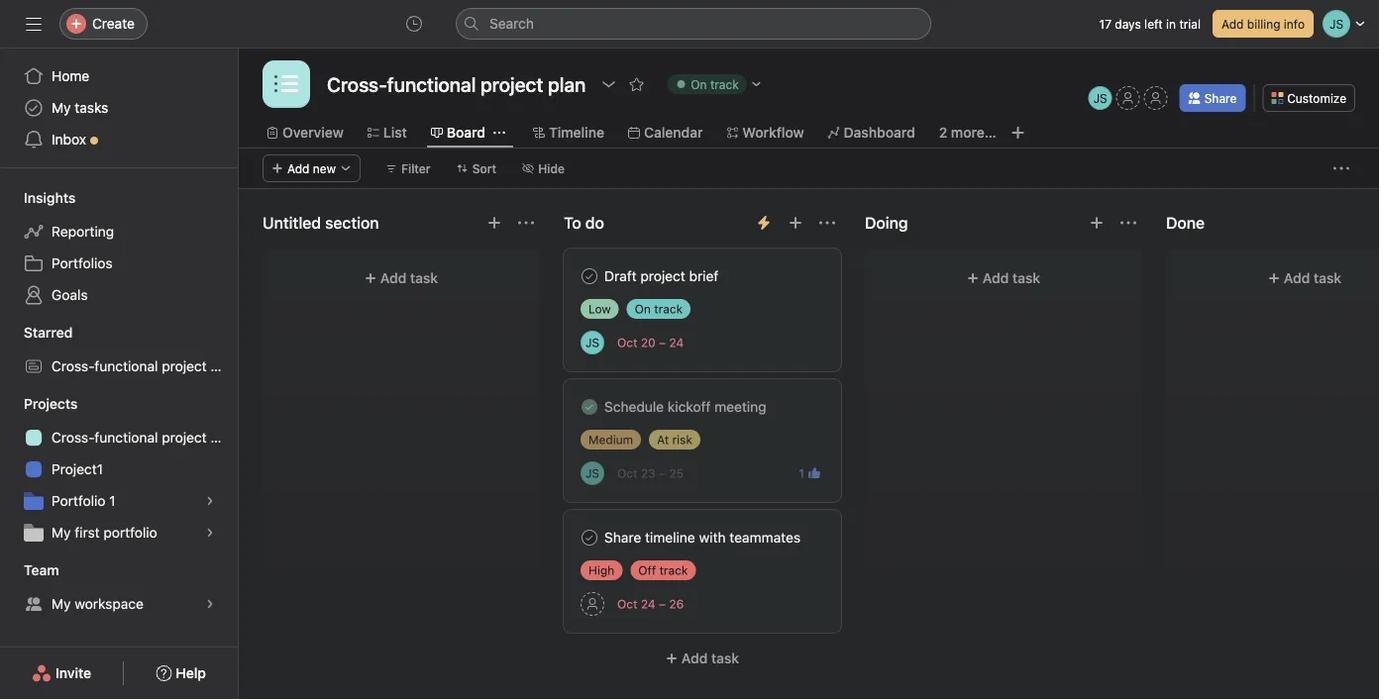 Task type: locate. For each thing, give the bounding box(es) containing it.
1 horizontal spatial add task button
[[877, 261, 1131, 296]]

1 vertical spatial –
[[659, 467, 666, 481]]

1 add task image from the left
[[487, 215, 502, 231]]

projects element
[[0, 386, 238, 553]]

1 up the teammates
[[799, 467, 805, 481]]

on track down draft project brief
[[635, 302, 683, 316]]

cross-functional project plan up project1 link
[[52, 430, 238, 446]]

workflow
[[743, 124, 804, 141]]

0 horizontal spatial on
[[635, 302, 651, 316]]

1 horizontal spatial on
[[691, 77, 707, 91]]

left
[[1145, 17, 1163, 31]]

3 my from the top
[[52, 596, 71, 612]]

tasks
[[75, 100, 108, 116]]

functional up project1 link
[[94, 430, 158, 446]]

1 oct from the top
[[617, 336, 638, 350]]

project
[[641, 268, 686, 284], [162, 358, 207, 375], [162, 430, 207, 446]]

teammates
[[730, 530, 801, 546]]

1 vertical spatial js button
[[581, 331, 604, 355]]

my first portfolio link
[[12, 517, 226, 549]]

cross-functional project plan link down goals link
[[12, 351, 238, 382]]

1 horizontal spatial share
[[1205, 91, 1237, 105]]

done
[[1166, 214, 1205, 232]]

projects button
[[0, 394, 78, 414]]

plan inside projects element
[[211, 430, 238, 446]]

24 left 26
[[641, 598, 656, 611]]

0 vertical spatial share
[[1205, 91, 1237, 105]]

1 cross-functional project plan link from the top
[[12, 351, 238, 382]]

1 horizontal spatial more section actions image
[[1121, 215, 1137, 231]]

js
[[1094, 91, 1108, 105], [586, 336, 600, 350], [586, 467, 600, 481]]

my inside teams element
[[52, 596, 71, 612]]

1 vertical spatial functional
[[94, 430, 158, 446]]

my down team on the bottom left of page
[[52, 596, 71, 612]]

1 horizontal spatial 1
[[799, 467, 805, 481]]

completed checkbox up high
[[578, 526, 601, 550]]

cross-functional project plan link up project1
[[12, 422, 238, 454]]

2 completed image from the top
[[578, 526, 601, 550]]

share down add billing info
[[1205, 91, 1237, 105]]

1 cross- from the top
[[52, 358, 94, 375]]

project left brief
[[641, 268, 686, 284]]

25
[[669, 467, 684, 481]]

cross- down starred
[[52, 358, 94, 375]]

24 right 20
[[669, 336, 684, 350]]

2 vertical spatial –
[[659, 598, 666, 611]]

list image
[[274, 72, 298, 96]]

completed image left draft
[[578, 265, 601, 288]]

project down goals link
[[162, 358, 207, 375]]

1 vertical spatial on track
[[635, 302, 683, 316]]

0 horizontal spatial 24
[[641, 598, 656, 611]]

1 vertical spatial 24
[[641, 598, 656, 611]]

0 vertical spatial 1
[[799, 467, 805, 481]]

share
[[1205, 91, 1237, 105], [604, 530, 641, 546]]

more section actions image left done on the top
[[1121, 215, 1137, 231]]

add new
[[287, 162, 336, 175]]

track up workflow link
[[710, 77, 739, 91]]

add task image left more section actions icon
[[487, 215, 502, 231]]

0 vertical spatial completed image
[[578, 265, 601, 288]]

cross-functional project plan
[[52, 358, 238, 375], [52, 430, 238, 446]]

add billing info
[[1222, 17, 1305, 31]]

track for brief
[[654, 302, 683, 316]]

2 functional from the top
[[94, 430, 158, 446]]

add task image for doing
[[1089, 215, 1105, 231]]

oct for share
[[617, 598, 638, 611]]

invite
[[56, 665, 91, 682]]

oct left 26
[[617, 598, 638, 611]]

on track
[[691, 77, 739, 91], [635, 302, 683, 316]]

17
[[1099, 17, 1112, 31]]

0 vertical spatial js
[[1094, 91, 1108, 105]]

track
[[710, 77, 739, 91], [654, 302, 683, 316], [660, 564, 688, 578]]

on up 20
[[635, 302, 651, 316]]

1 vertical spatial track
[[654, 302, 683, 316]]

tab actions image
[[493, 127, 505, 139]]

1 vertical spatial on
[[635, 302, 651, 316]]

0 vertical spatial on
[[691, 77, 707, 91]]

cross-functional project plan link
[[12, 351, 238, 382], [12, 422, 238, 454]]

completed image up high
[[578, 526, 601, 550]]

1 vertical spatial 1
[[109, 493, 116, 509]]

add task image left done on the top
[[1089, 215, 1105, 231]]

my inside projects element
[[52, 525, 71, 541]]

0 vertical spatial cross-functional project plan
[[52, 358, 238, 375]]

0 horizontal spatial add task button
[[274, 261, 528, 296]]

2 vertical spatial my
[[52, 596, 71, 612]]

2 add task image from the left
[[788, 215, 804, 231]]

goals
[[52, 287, 88, 303]]

0 horizontal spatial on track
[[635, 302, 683, 316]]

24
[[669, 336, 684, 350], [641, 598, 656, 611]]

add inside 'button'
[[1222, 17, 1244, 31]]

js button down medium
[[581, 462, 604, 486]]

search list box
[[456, 8, 931, 40]]

add task image
[[487, 215, 502, 231], [788, 215, 804, 231], [1089, 215, 1105, 231]]

1 horizontal spatial 24
[[669, 336, 684, 350]]

0 horizontal spatial share
[[604, 530, 641, 546]]

completed checkbox left draft
[[578, 265, 601, 288]]

share inside share button
[[1205, 91, 1237, 105]]

add new button
[[263, 155, 361, 182]]

board link
[[431, 122, 486, 144]]

2 vertical spatial js button
[[581, 462, 604, 486]]

0 vertical spatial on track
[[691, 77, 739, 91]]

customize button
[[1263, 84, 1356, 112]]

plan inside starred element
[[211, 358, 238, 375]]

my for my workspace
[[52, 596, 71, 612]]

0 horizontal spatial 1
[[109, 493, 116, 509]]

0 vertical spatial functional
[[94, 358, 158, 375]]

2 vertical spatial oct
[[617, 598, 638, 611]]

1 vertical spatial plan
[[211, 430, 238, 446]]

1 vertical spatial cross-functional project plan link
[[12, 422, 238, 454]]

to do
[[564, 214, 604, 232]]

my left tasks
[[52, 100, 71, 116]]

1 my from the top
[[52, 100, 71, 116]]

risk
[[672, 433, 693, 447]]

plan for 2nd the cross-functional project plan link from the top of the page
[[211, 430, 238, 446]]

None text field
[[322, 66, 591, 102]]

0 vertical spatial completed checkbox
[[578, 265, 601, 288]]

17 days left in trial
[[1099, 17, 1201, 31]]

my inside global element
[[52, 100, 71, 116]]

share up high
[[604, 530, 641, 546]]

0 horizontal spatial more section actions image
[[819, 215, 835, 231]]

0 horizontal spatial add task button
[[564, 641, 841, 677]]

–
[[659, 336, 666, 350], [659, 467, 666, 481], [659, 598, 666, 611]]

– left 26
[[659, 598, 666, 611]]

– right 20
[[659, 336, 666, 350]]

0 vertical spatial –
[[659, 336, 666, 350]]

1 vertical spatial cross-
[[52, 430, 94, 446]]

on
[[691, 77, 707, 91], [635, 302, 651, 316]]

1 plan from the top
[[211, 358, 238, 375]]

info
[[1284, 17, 1305, 31]]

customize
[[1287, 91, 1347, 105]]

0 vertical spatial track
[[710, 77, 739, 91]]

1 vertical spatial oct
[[617, 467, 638, 481]]

0 vertical spatial add task button
[[877, 261, 1131, 296]]

js button down 17
[[1089, 86, 1112, 110]]

on track button
[[658, 70, 756, 98]]

filter button
[[377, 155, 440, 182]]

0 vertical spatial cross-functional project plan link
[[12, 351, 238, 382]]

portfolios
[[52, 255, 113, 272]]

3 add task image from the left
[[1089, 215, 1105, 231]]

cross-
[[52, 358, 94, 375], [52, 430, 94, 446]]

task
[[410, 270, 438, 286], [1013, 270, 1041, 286], [1314, 270, 1342, 286], [711, 651, 739, 667]]

cross-functional project plan inside projects element
[[52, 430, 238, 446]]

team button
[[0, 561, 59, 581]]

show options image
[[601, 76, 617, 92]]

1 down project1 link
[[109, 493, 116, 509]]

filter
[[401, 162, 431, 175]]

timeline
[[549, 124, 604, 141]]

0 vertical spatial js button
[[1089, 86, 1112, 110]]

portfolio 1
[[52, 493, 116, 509]]

home link
[[12, 60, 226, 92]]

0 vertical spatial 24
[[669, 336, 684, 350]]

1 horizontal spatial on track
[[691, 77, 739, 91]]

1 functional from the top
[[94, 358, 158, 375]]

1 button
[[795, 464, 824, 484]]

track down draft project brief
[[654, 302, 683, 316]]

project up see details, portfolio 1 icon
[[162, 430, 207, 446]]

completed image for share timeline with teammates
[[578, 526, 601, 550]]

1 vertical spatial js
[[586, 336, 600, 350]]

1 vertical spatial completed checkbox
[[578, 526, 601, 550]]

1 vertical spatial completed image
[[578, 526, 601, 550]]

oct
[[617, 336, 638, 350], [617, 467, 638, 481], [617, 598, 638, 611]]

Completed checkbox
[[578, 265, 601, 288], [578, 526, 601, 550]]

2 horizontal spatial add task image
[[1089, 215, 1105, 231]]

2 vertical spatial js
[[586, 467, 600, 481]]

1 vertical spatial project
[[162, 358, 207, 375]]

meeting
[[715, 399, 767, 415]]

on track up calendar
[[691, 77, 739, 91]]

more section actions image left doing
[[819, 215, 835, 231]]

1 completed checkbox from the top
[[578, 265, 601, 288]]

1
[[799, 467, 805, 481], [109, 493, 116, 509]]

my
[[52, 100, 71, 116], [52, 525, 71, 541], [52, 596, 71, 612]]

0 vertical spatial oct
[[617, 336, 638, 350]]

2 cross- from the top
[[52, 430, 94, 446]]

0 vertical spatial cross-
[[52, 358, 94, 375]]

my for my tasks
[[52, 100, 71, 116]]

history image
[[406, 16, 422, 32]]

oct left the 23
[[617, 467, 638, 481]]

– for project
[[659, 336, 666, 350]]

1 cross-functional project plan from the top
[[52, 358, 238, 375]]

cross-functional project plan down goals link
[[52, 358, 238, 375]]

create button
[[59, 8, 148, 40]]

1 vertical spatial cross-functional project plan
[[52, 430, 238, 446]]

1 vertical spatial my
[[52, 525, 71, 541]]

medium
[[589, 433, 633, 447]]

2 vertical spatial track
[[660, 564, 688, 578]]

add task button
[[877, 261, 1131, 296], [564, 641, 841, 677]]

2 my from the top
[[52, 525, 71, 541]]

new
[[313, 162, 336, 175]]

track right off in the left bottom of the page
[[660, 564, 688, 578]]

1 completed image from the top
[[578, 265, 601, 288]]

oct 23 – 25
[[617, 467, 684, 481]]

add task image right rules for to do image
[[788, 215, 804, 231]]

0 vertical spatial my
[[52, 100, 71, 116]]

js button for draft project brief
[[581, 331, 604, 355]]

more section actions image
[[819, 215, 835, 231], [1121, 215, 1137, 231]]

on up calendar
[[691, 77, 707, 91]]

add to starred image
[[629, 76, 644, 92]]

reporting
[[52, 223, 114, 240]]

more section actions image
[[518, 215, 534, 231]]

0 horizontal spatial add task image
[[487, 215, 502, 231]]

add task
[[380, 270, 438, 286], [983, 270, 1041, 286], [1284, 270, 1342, 286], [682, 651, 739, 667]]

hide sidebar image
[[26, 16, 42, 32]]

my left first
[[52, 525, 71, 541]]

oct left 20
[[617, 336, 638, 350]]

functional
[[94, 358, 158, 375], [94, 430, 158, 446]]

on track inside popup button
[[691, 77, 739, 91]]

0 vertical spatial plan
[[211, 358, 238, 375]]

more actions image
[[1334, 161, 1350, 176]]

list
[[383, 124, 407, 141]]

at
[[657, 433, 669, 447]]

js down 17
[[1094, 91, 1108, 105]]

js down medium
[[586, 467, 600, 481]]

workflow link
[[727, 122, 804, 144]]

1 vertical spatial share
[[604, 530, 641, 546]]

oct for schedule
[[617, 467, 638, 481]]

3 oct from the top
[[617, 598, 638, 611]]

cross- up project1
[[52, 430, 94, 446]]

my first portfolio
[[52, 525, 157, 541]]

1 horizontal spatial add task image
[[788, 215, 804, 231]]

calendar link
[[628, 122, 703, 144]]

2 cross-functional project plan from the top
[[52, 430, 238, 446]]

js button down low
[[581, 331, 604, 355]]

share timeline with teammates
[[604, 530, 801, 546]]

– left 25 at the bottom
[[659, 467, 666, 481]]

completed image
[[578, 265, 601, 288], [578, 526, 601, 550]]

portfolio
[[103, 525, 157, 541]]

doing
[[865, 214, 908, 232]]

add task button
[[274, 261, 528, 296], [1178, 261, 1379, 296]]

1 inside button
[[799, 467, 805, 481]]

track for with
[[660, 564, 688, 578]]

2 plan from the top
[[211, 430, 238, 446]]

2 oct from the top
[[617, 467, 638, 481]]

js down low
[[586, 336, 600, 350]]

2 completed checkbox from the top
[[578, 526, 601, 550]]

plan
[[211, 358, 238, 375], [211, 430, 238, 446]]

create
[[92, 15, 135, 32]]

1 horizontal spatial add task button
[[1178, 261, 1379, 296]]

rules for to do image
[[756, 215, 772, 231]]

functional down goals link
[[94, 358, 158, 375]]

track inside on track popup button
[[710, 77, 739, 91]]

board
[[447, 124, 486, 141]]



Task type: describe. For each thing, give the bounding box(es) containing it.
2 add task button from the left
[[1178, 261, 1379, 296]]

starred button
[[0, 323, 73, 343]]

add tab image
[[1010, 125, 1026, 141]]

days
[[1115, 17, 1141, 31]]

completed checkbox for draft project brief
[[578, 265, 601, 288]]

oct for draft
[[617, 336, 638, 350]]

– for timeline
[[659, 598, 666, 611]]

js for schedule kickoff meeting
[[586, 467, 600, 481]]

teams element
[[0, 553, 238, 624]]

insights element
[[0, 180, 238, 315]]

invite button
[[19, 656, 104, 692]]

2 cross-functional project plan link from the top
[[12, 422, 238, 454]]

2
[[939, 124, 948, 141]]

search
[[490, 15, 534, 32]]

projects
[[24, 396, 78, 412]]

first
[[75, 525, 100, 541]]

high
[[589, 564, 615, 578]]

completed image
[[578, 395, 601, 419]]

my workspace link
[[12, 589, 226, 620]]

billing
[[1247, 17, 1281, 31]]

share for share timeline with teammates
[[604, 530, 641, 546]]

functional inside starred element
[[94, 358, 158, 375]]

oct 24 – 26
[[617, 598, 684, 611]]

more…
[[951, 124, 997, 141]]

overview
[[282, 124, 344, 141]]

untitled section
[[263, 214, 379, 232]]

insights button
[[0, 188, 76, 208]]

1 more section actions image from the left
[[819, 215, 835, 231]]

portfolios link
[[12, 248, 226, 279]]

see details, my workspace image
[[204, 599, 216, 610]]

insights
[[24, 190, 76, 206]]

sort
[[472, 162, 497, 175]]

share button
[[1180, 84, 1246, 112]]

with
[[699, 530, 726, 546]]

list link
[[367, 122, 407, 144]]

functional inside projects element
[[94, 430, 158, 446]]

global element
[[0, 49, 238, 167]]

see details, portfolio 1 image
[[204, 495, 216, 507]]

cross- inside projects element
[[52, 430, 94, 446]]

1 inside projects element
[[109, 493, 116, 509]]

2 vertical spatial project
[[162, 430, 207, 446]]

hide
[[538, 162, 565, 175]]

23
[[641, 467, 656, 481]]

in
[[1166, 17, 1176, 31]]

dashboard
[[844, 124, 915, 141]]

help
[[176, 665, 206, 682]]

inbox
[[52, 131, 86, 148]]

team
[[24, 562, 59, 579]]

calendar
[[644, 124, 703, 141]]

1 add task button from the left
[[274, 261, 528, 296]]

schedule
[[604, 399, 664, 415]]

my for my first portfolio
[[52, 525, 71, 541]]

schedule kickoff meeting
[[604, 399, 767, 415]]

on inside popup button
[[691, 77, 707, 91]]

search button
[[456, 8, 931, 40]]

at risk
[[657, 433, 693, 447]]

0 vertical spatial project
[[641, 268, 686, 284]]

js button for schedule kickoff meeting
[[581, 462, 604, 486]]

project1 link
[[12, 454, 226, 486]]

draft
[[604, 268, 637, 284]]

overview link
[[267, 122, 344, 144]]

2 more section actions image from the left
[[1121, 215, 1137, 231]]

completed checkbox for share timeline with teammates
[[578, 526, 601, 550]]

add task image for untitled section
[[487, 215, 502, 231]]

my tasks link
[[12, 92, 226, 124]]

low
[[589, 302, 611, 316]]

starred
[[24, 325, 73, 341]]

inbox link
[[12, 124, 226, 156]]

cross-functional project plan link inside starred element
[[12, 351, 238, 382]]

home
[[52, 68, 89, 84]]

see details, my first portfolio image
[[204, 527, 216, 539]]

js for draft project brief
[[586, 336, 600, 350]]

26
[[669, 598, 684, 611]]

my workspace
[[52, 596, 144, 612]]

portfolio 1 link
[[12, 486, 226, 517]]

reporting link
[[12, 216, 226, 248]]

sort button
[[448, 155, 506, 182]]

off track
[[638, 564, 688, 578]]

timeline
[[645, 530, 695, 546]]

20
[[641, 336, 656, 350]]

project inside starred element
[[162, 358, 207, 375]]

trial
[[1180, 17, 1201, 31]]

goals link
[[12, 279, 226, 311]]

help button
[[143, 656, 219, 692]]

plan for the cross-functional project plan link within starred element
[[211, 358, 238, 375]]

off
[[638, 564, 656, 578]]

cross-functional project plan inside starred element
[[52, 358, 238, 375]]

– for kickoff
[[659, 467, 666, 481]]

brief
[[689, 268, 719, 284]]

oct 20 – 24
[[617, 336, 684, 350]]

starred element
[[0, 315, 238, 386]]

share for share
[[1205, 91, 1237, 105]]

2 more…
[[939, 124, 997, 141]]

project1
[[52, 461, 103, 478]]

Completed checkbox
[[578, 395, 601, 419]]

add inside dropdown button
[[287, 162, 310, 175]]

kickoff
[[668, 399, 711, 415]]

completed image for draft project brief
[[578, 265, 601, 288]]

1 vertical spatial add task button
[[564, 641, 841, 677]]

2 more… button
[[939, 122, 997, 144]]

hide button
[[513, 155, 574, 182]]

add billing info button
[[1213, 10, 1314, 38]]

portfolio
[[52, 493, 105, 509]]

cross- inside starred element
[[52, 358, 94, 375]]

my tasks
[[52, 100, 108, 116]]



Task type: vqa. For each thing, say whether or not it's contained in the screenshot.
Create a new task to start collaborating now.
no



